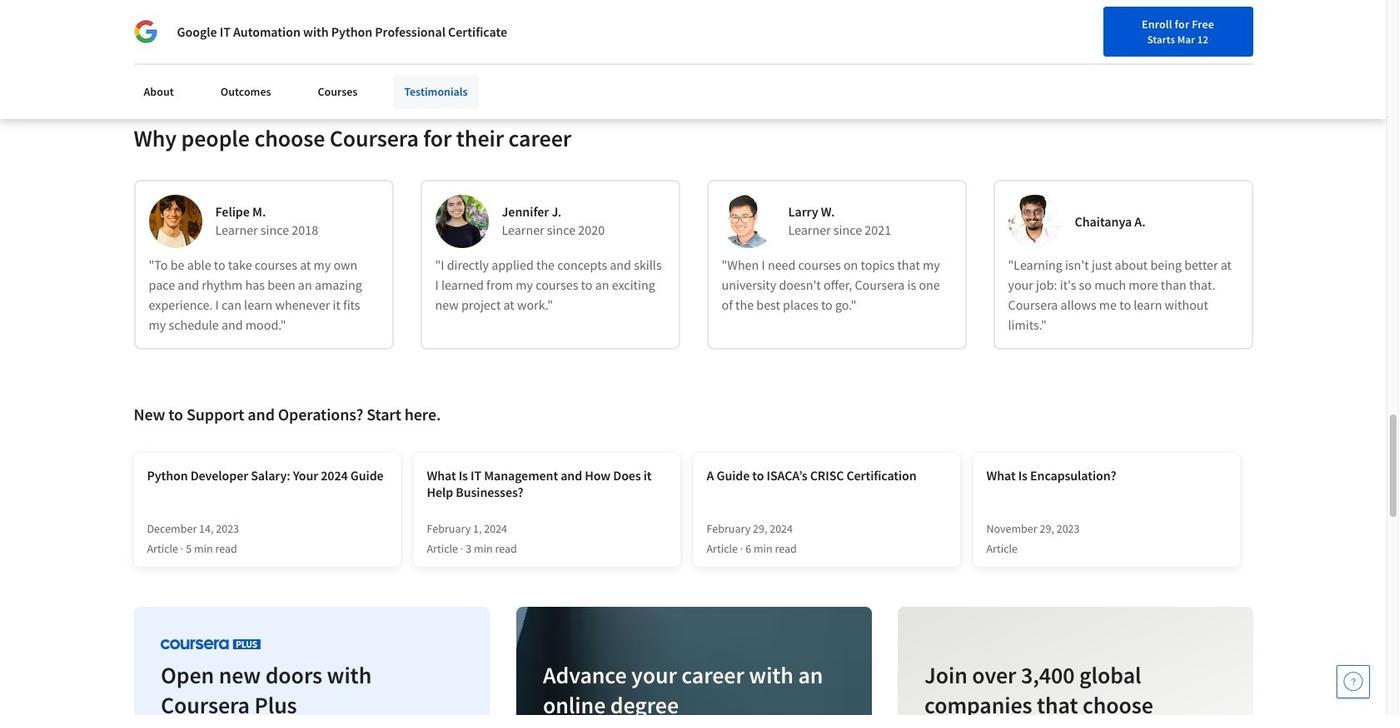 Task type: locate. For each thing, give the bounding box(es) containing it.
google image
[[134, 20, 157, 43]]

coursera plus image
[[160, 639, 260, 650]]

None search field
[[238, 10, 638, 44]]



Task type: describe. For each thing, give the bounding box(es) containing it.
help center image
[[1344, 672, 1364, 692]]



Task type: vqa. For each thing, say whether or not it's contained in the screenshot.
Is
no



